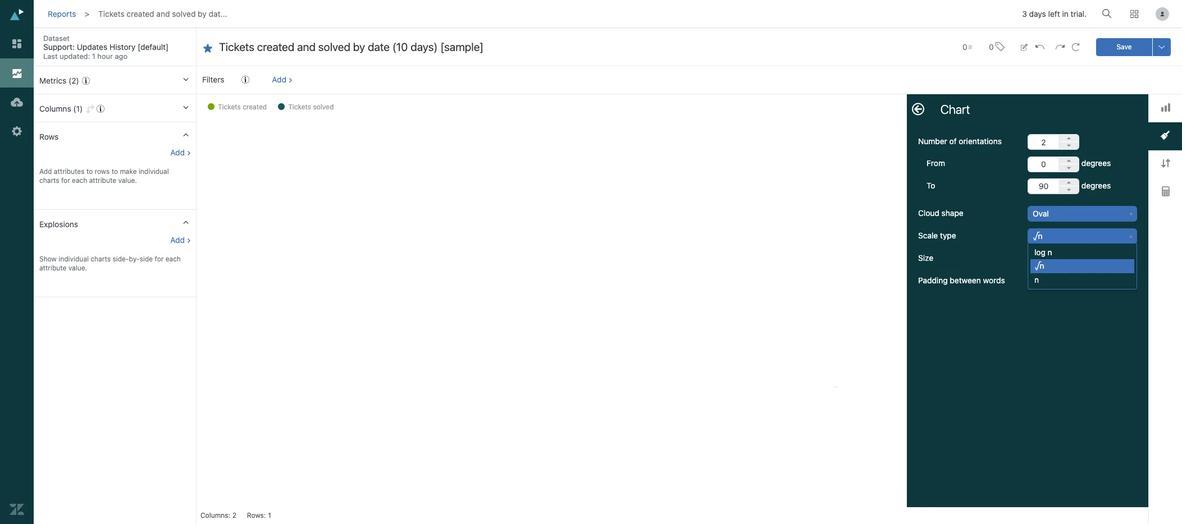 Task type: locate. For each thing, give the bounding box(es) containing it.
degrees for to
[[1079, 181, 1111, 190]]

tickets for tickets created
[[218, 103, 241, 111]]

solved
[[172, 9, 196, 18], [313, 103, 334, 111]]

in
[[1062, 9, 1069, 19]]

1 horizontal spatial solved
[[313, 103, 334, 111]]

show individual charts side-by-side for each attribute value.
[[39, 255, 181, 272]]

1
[[268, 512, 271, 520]]

from
[[927, 159, 945, 168]]

explosions
[[39, 220, 78, 229]]

log n √n n
[[1034, 248, 1052, 285]]

0 vertical spatial created
[[127, 9, 154, 18]]

1 vertical spatial for
[[155, 255, 164, 263]]

n down log
[[1034, 275, 1039, 285]]

to
[[86, 167, 93, 176], [112, 167, 118, 176]]

created
[[127, 9, 154, 18], [243, 103, 267, 111]]

open in-app guide image right (2) at the top left
[[82, 77, 90, 85]]

individual right the show at the left of page
[[59, 255, 89, 263]]

0 horizontal spatial attribute
[[39, 264, 66, 272]]

datasets image
[[10, 95, 24, 110]]

of
[[949, 136, 957, 146]]

each right side
[[165, 255, 181, 263]]

0 vertical spatial value.
[[118, 176, 137, 185]]

1 vertical spatial √n
[[1034, 261, 1044, 271]]

reports image
[[10, 66, 24, 80]]

add
[[272, 75, 286, 84], [170, 148, 185, 157], [39, 167, 52, 176], [170, 235, 185, 245]]

each inside show individual charts side-by-side for each attribute value.
[[165, 255, 181, 263]]

1 horizontal spatial attribute
[[89, 176, 116, 185]]

and
[[156, 9, 170, 18]]

cloud
[[918, 208, 939, 218]]

1 vertical spatial value.
[[68, 264, 87, 272]]

arrows image
[[1161, 159, 1170, 168]]

zendesk image
[[10, 503, 24, 517]]

1 vertical spatial degrees
[[1079, 181, 1111, 190]]

individual
[[139, 167, 169, 176], [59, 255, 89, 263]]

show
[[39, 255, 57, 263]]

attribute down the show at the left of page
[[39, 264, 66, 272]]

log n option
[[1030, 246, 1134, 260]]

1 vertical spatial charts
[[91, 255, 111, 263]]

0 horizontal spatial n
[[1034, 275, 1039, 285]]

for inside add attributes to rows to make individual charts for each attribute value.
[[61, 176, 70, 185]]

tickets
[[98, 9, 124, 18], [218, 103, 241, 111], [288, 103, 311, 111]]

0 vertical spatial for
[[61, 176, 70, 185]]

add inside add attributes to rows to make individual charts for each attribute value.
[[39, 167, 52, 176]]

to left rows
[[86, 167, 93, 176]]

rows: 1
[[247, 512, 271, 520]]

charts
[[39, 176, 59, 185], [91, 255, 111, 263]]

0 horizontal spatial to
[[86, 167, 93, 176]]

n right log
[[1048, 248, 1052, 257]]

open in-app guide image right (1) on the left top
[[97, 105, 104, 113]]

between
[[950, 276, 981, 285]]

√n up log
[[1033, 231, 1043, 241]]

Search... field
[[1104, 5, 1115, 22]]

1 vertical spatial created
[[243, 103, 267, 111]]

number of orientations
[[918, 136, 1002, 146]]

to right rows
[[112, 167, 118, 176]]

list box
[[1028, 246, 1134, 287]]

0 vertical spatial charts
[[39, 176, 59, 185]]

each
[[72, 176, 87, 185], [165, 255, 181, 263]]

make
[[120, 167, 137, 176]]

None text field
[[219, 40, 940, 55], [1028, 134, 1059, 150], [1028, 156, 1059, 172], [1028, 179, 1059, 194], [1028, 274, 1059, 289], [219, 40, 940, 55], [1028, 134, 1059, 150], [1028, 156, 1059, 172], [1028, 179, 1059, 194], [1028, 274, 1059, 289]]

for
[[61, 176, 70, 185], [155, 255, 164, 263]]

n
[[1048, 248, 1052, 257], [1034, 275, 1039, 285]]

2
[[232, 512, 236, 520]]

1 horizontal spatial charts
[[91, 255, 111, 263]]

0 horizontal spatial solved
[[172, 9, 196, 18]]

for right side
[[155, 255, 164, 263]]

2 horizontal spatial open in-app guide image
[[241, 76, 249, 84]]

2 degrees from the top
[[1079, 181, 1111, 190]]

by
[[198, 9, 207, 18]]

0 vertical spatial degrees
[[1079, 159, 1111, 168]]

charts left side-
[[91, 255, 111, 263]]

by-
[[129, 255, 140, 263]]

1 horizontal spatial value.
[[118, 176, 137, 185]]

1 horizontal spatial tickets
[[218, 103, 241, 111]]

save group
[[1096, 38, 1171, 56]]

calc image
[[1162, 187, 1169, 197]]

trial.
[[1071, 9, 1087, 19]]

degrees
[[1079, 159, 1111, 168], [1079, 181, 1111, 190]]

to
[[927, 181, 935, 190]]

1 horizontal spatial individual
[[139, 167, 169, 176]]

attribute down rows
[[89, 176, 116, 185]]

each down attributes
[[72, 176, 87, 185]]

1 horizontal spatial to
[[112, 167, 118, 176]]

0 horizontal spatial tickets
[[98, 9, 124, 18]]

1 degrees from the top
[[1079, 159, 1111, 168]]

value. down make
[[118, 176, 137, 185]]

scale type
[[918, 231, 956, 240]]

metrics
[[39, 76, 66, 85]]

1 horizontal spatial created
[[243, 103, 267, 111]]

dashboard image
[[10, 37, 24, 51]]

√n down log
[[1034, 261, 1044, 271]]

0 horizontal spatial open in-app guide image
[[82, 77, 90, 85]]

attribute inside show individual charts side-by-side for each attribute value.
[[39, 264, 66, 272]]

open in-app guide image up tickets created on the top of the page
[[241, 76, 249, 84]]

attribute
[[89, 176, 116, 185], [39, 264, 66, 272]]

1 vertical spatial n
[[1034, 275, 1039, 285]]

chart
[[941, 102, 970, 117]]

individual right make
[[139, 167, 169, 176]]

tickets for tickets created and solved by dat...
[[98, 9, 124, 18]]

columns:
[[200, 512, 230, 520]]

columns (1)
[[39, 104, 83, 113]]

0 vertical spatial attribute
[[89, 176, 116, 185]]

created for tickets created and solved by dat...
[[127, 9, 154, 18]]

tickets created and solved by dat...
[[98, 9, 227, 18]]

for down attributes
[[61, 176, 70, 185]]

0 horizontal spatial created
[[127, 9, 154, 18]]

days
[[1029, 9, 1046, 19]]

value.
[[118, 176, 137, 185], [68, 264, 87, 272]]

0 horizontal spatial charts
[[39, 176, 59, 185]]

1 horizontal spatial n
[[1048, 248, 1052, 257]]

1 horizontal spatial each
[[165, 255, 181, 263]]

1 vertical spatial solved
[[313, 103, 334, 111]]

0 vertical spatial individual
[[139, 167, 169, 176]]

√n
[[1033, 231, 1043, 241], [1034, 261, 1044, 271]]

1 vertical spatial individual
[[59, 255, 89, 263]]

save
[[1117, 42, 1132, 51]]

0 horizontal spatial for
[[61, 176, 70, 185]]

1 vertical spatial attribute
[[39, 264, 66, 272]]

0 horizontal spatial value.
[[68, 264, 87, 272]]

value. down explosions
[[68, 264, 87, 272]]

0 horizontal spatial individual
[[59, 255, 89, 263]]

open in-app guide image
[[241, 76, 249, 84], [82, 77, 90, 85], [97, 105, 104, 113]]

charts inside show individual charts side-by-side for each attribute value.
[[91, 255, 111, 263]]

2 horizontal spatial tickets
[[288, 103, 311, 111]]

1 horizontal spatial for
[[155, 255, 164, 263]]

1 vertical spatial each
[[165, 255, 181, 263]]

0 vertical spatial each
[[72, 176, 87, 185]]

number
[[918, 136, 947, 146]]

0 horizontal spatial each
[[72, 176, 87, 185]]

dat...
[[209, 9, 227, 18]]

rows
[[95, 167, 110, 176]]

charts down attributes
[[39, 176, 59, 185]]

words
[[983, 276, 1005, 285]]



Task type: vqa. For each thing, say whether or not it's contained in the screenshot.
Amazing, I'll send that right away. ago
no



Task type: describe. For each thing, give the bounding box(es) containing it.
√n option
[[1030, 260, 1134, 273]]

for inside show individual charts side-by-side for each attribute value.
[[155, 255, 164, 263]]

0 vertical spatial solved
[[172, 9, 196, 18]]

side-
[[113, 255, 129, 263]]

rows:
[[247, 512, 266, 520]]

created for tickets created
[[243, 103, 267, 111]]

metrics (2)
[[39, 76, 79, 85]]

scale
[[918, 231, 938, 240]]

individual inside add attributes to rows to make individual charts for each attribute value.
[[139, 167, 169, 176]]

3
[[1022, 9, 1027, 19]]

type
[[940, 231, 956, 240]]

columns: 2
[[200, 512, 236, 520]]

0 button
[[984, 35, 1009, 59]]

oval
[[1033, 209, 1049, 219]]

value. inside show individual charts side-by-side for each attribute value.
[[68, 264, 87, 272]]

each inside add attributes to rows to make individual charts for each attribute value.
[[72, 176, 87, 185]]

√n inside "log n √n n"
[[1034, 261, 1044, 271]]

combined shape image
[[1161, 131, 1170, 140]]

√n link
[[1028, 229, 1137, 244]]

0 vertical spatial √n
[[1033, 231, 1043, 241]]

degrees for from
[[1079, 159, 1111, 168]]

attributes
[[54, 167, 85, 176]]

padding
[[918, 276, 948, 285]]

graph image
[[1161, 103, 1170, 112]]

log
[[1034, 248, 1046, 257]]

list box containing log n
[[1028, 246, 1134, 287]]

cloud shape
[[918, 208, 963, 218]]

attribute inside add attributes to rows to make individual charts for each attribute value.
[[89, 176, 116, 185]]

tickets created
[[218, 103, 267, 111]]

shape
[[942, 208, 963, 218]]

padding between words
[[918, 276, 1005, 285]]

0
[[989, 42, 994, 51]]

orientations
[[959, 136, 1002, 146]]

tickets for tickets solved
[[288, 103, 311, 111]]

n option
[[1030, 273, 1134, 287]]

size
[[918, 253, 933, 263]]

value. inside add attributes to rows to make individual charts for each attribute value.
[[118, 176, 137, 185]]

rows
[[39, 132, 59, 142]]

columns
[[39, 104, 71, 113]]

left
[[1048, 9, 1060, 19]]

save button
[[1096, 38, 1152, 56]]

charts inside add attributes to rows to make individual charts for each attribute value.
[[39, 176, 59, 185]]

arrow left3 image
[[912, 103, 924, 115]]

2 to from the left
[[112, 167, 118, 176]]

admin image
[[10, 124, 24, 139]]

side
[[140, 255, 153, 263]]

reports
[[48, 9, 76, 18]]

individual inside show individual charts side-by-side for each attribute value.
[[59, 255, 89, 263]]

(1)
[[73, 104, 83, 113]]

add attributes to rows to make individual charts for each attribute value.
[[39, 167, 169, 185]]

oval link
[[1028, 207, 1137, 221]]

1 horizontal spatial open in-app guide image
[[97, 105, 104, 113]]

(2)
[[69, 76, 79, 85]]

1 to from the left
[[86, 167, 93, 176]]

zendesk products image
[[1130, 10, 1138, 18]]

filters
[[202, 75, 224, 84]]

tickets solved
[[288, 103, 334, 111]]

3 days left in trial.
[[1022, 9, 1087, 19]]

0 vertical spatial n
[[1048, 248, 1052, 257]]



